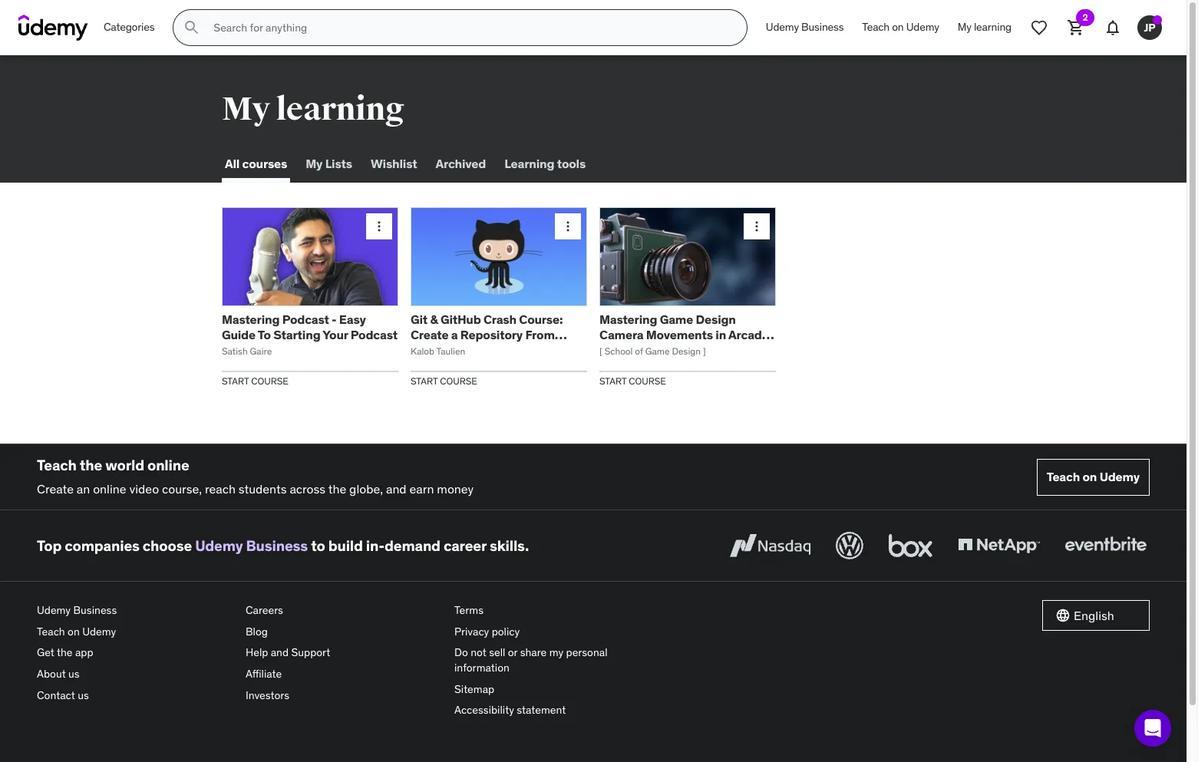 Task type: vqa. For each thing, say whether or not it's contained in the screenshot.
Web Development button
no



Task type: describe. For each thing, give the bounding box(es) containing it.
crash
[[483, 312, 517, 327]]

git & github crash course: create a repository from scratch! link
[[411, 312, 567, 357]]

my for my lists link
[[306, 156, 323, 171]]

privacy policy link
[[454, 622, 651, 643]]

affiliate
[[246, 667, 282, 681]]

terms privacy policy do not sell or share my personal information sitemap accessibility statement
[[454, 603, 608, 717]]

and inside careers blog help and support affiliate investors
[[271, 646, 289, 660]]

earn
[[409, 481, 434, 496]]

terms link
[[454, 600, 651, 622]]

investors link
[[246, 685, 442, 706]]

and inside teach the world online create an online video course, reach students across the globe, and earn money
[[386, 481, 407, 496]]

wishlist image
[[1030, 18, 1048, 37]]

[ school of game design ]
[[599, 345, 706, 357]]

start course for git & github crash course: create a repository from scratch!
[[411, 375, 477, 386]]

on for the top teach on udemy link
[[892, 20, 904, 34]]

start course for mastering podcast -  easy guide to starting your podcast
[[222, 375, 289, 386]]

sitemap
[[454, 682, 494, 696]]

easy
[[339, 312, 366, 327]]

all
[[225, 156, 240, 171]]

careers
[[246, 603, 283, 617]]

udemy image
[[18, 15, 88, 41]]

on inside udemy business teach on udemy get the app about us contact us
[[68, 625, 80, 638]]

1 horizontal spatial podcast
[[351, 327, 397, 342]]

1 horizontal spatial the
[[80, 456, 102, 474]]

sitemap link
[[454, 679, 651, 700]]

investors
[[246, 688, 289, 702]]

in
[[716, 327, 726, 342]]

categories button
[[94, 9, 164, 46]]

volkswagen image
[[833, 529, 867, 563]]

mastering game design camera movements in arcade studio link
[[599, 312, 774, 357]]

all courses link
[[222, 146, 290, 183]]

to
[[311, 536, 325, 555]]

satish
[[222, 345, 248, 357]]

video
[[129, 481, 159, 496]]

to
[[258, 327, 271, 342]]

scratch!
[[411, 341, 459, 357]]

categories
[[104, 20, 155, 34]]

mastering podcast -  easy guide to starting your podcast satish gaire
[[222, 312, 397, 357]]

1 vertical spatial business
[[246, 536, 308, 555]]

blog link
[[246, 622, 442, 643]]

my learning link
[[948, 9, 1021, 46]]

teach inside teach the world online create an online video course, reach students across the globe, and earn money
[[37, 456, 77, 474]]

repository
[[460, 327, 523, 342]]

1 vertical spatial us
[[78, 688, 89, 702]]

0 horizontal spatial learning
[[276, 90, 404, 129]]

netapp image
[[955, 529, 1043, 563]]

world
[[105, 456, 144, 474]]

my lists link
[[303, 146, 355, 183]]

[
[[599, 345, 602, 357]]

learning
[[504, 156, 554, 171]]

all courses
[[225, 156, 287, 171]]

small image
[[1055, 608, 1071, 623]]

course:
[[519, 312, 563, 327]]

learning tools
[[504, 156, 586, 171]]

start for mastering game design camera movements in arcade studio
[[599, 375, 627, 386]]

0 vertical spatial udemy business link
[[757, 9, 853, 46]]

arcade
[[728, 327, 769, 342]]

&
[[430, 312, 438, 327]]

of
[[635, 345, 643, 357]]

about us link
[[37, 664, 233, 685]]

students
[[239, 481, 287, 496]]

companies
[[65, 536, 140, 555]]

jp
[[1144, 20, 1156, 34]]

teach on udemy for teach on udemy link to the right
[[1047, 469, 1140, 484]]

udemy business teach on udemy get the app about us contact us
[[37, 603, 117, 702]]

course for mastering podcast -  easy guide to starting your podcast
[[251, 375, 289, 386]]

1 vertical spatial my learning
[[222, 90, 404, 129]]

archived
[[436, 156, 486, 171]]

create inside teach the world online create an online video course, reach students across the globe, and earn money
[[37, 481, 74, 496]]

-
[[332, 312, 337, 327]]

share
[[520, 646, 547, 660]]

business for udemy business teach on udemy get the app about us contact us
[[73, 603, 117, 617]]

do
[[454, 646, 468, 660]]

you have alerts image
[[1153, 15, 1162, 25]]

statement
[[517, 703, 566, 717]]

choose
[[143, 536, 192, 555]]

2 horizontal spatial the
[[328, 481, 346, 496]]

an
[[77, 481, 90, 496]]

submit search image
[[183, 18, 201, 37]]

build
[[328, 536, 363, 555]]

kalob
[[411, 345, 434, 357]]

support
[[291, 646, 330, 660]]

mastering for movements
[[599, 312, 657, 327]]

wishlist link
[[368, 146, 420, 183]]

about
[[37, 667, 66, 681]]

wishlist
[[371, 156, 417, 171]]

starting
[[273, 327, 320, 342]]

mastering podcast -  easy guide to starting your podcast link
[[222, 312, 397, 342]]

help and support link
[[246, 643, 442, 664]]

privacy
[[454, 625, 489, 638]]

lists
[[325, 156, 352, 171]]

course for git & github crash course: create a repository from scratch!
[[440, 375, 477, 386]]

terms
[[454, 603, 484, 617]]

careers blog help and support affiliate investors
[[246, 603, 330, 702]]

guide
[[222, 327, 256, 342]]

not
[[471, 646, 486, 660]]

udemy business
[[766, 20, 844, 34]]

mastering for guide
[[222, 312, 280, 327]]

notifications image
[[1104, 18, 1122, 37]]

2 horizontal spatial teach on udemy link
[[1037, 459, 1150, 495]]

git
[[411, 312, 428, 327]]

my for "my learning" link
[[958, 20, 971, 34]]

taulien
[[436, 345, 465, 357]]

1 vertical spatial online
[[93, 481, 126, 496]]

teach the world online create an online video course, reach students across the globe, and earn money
[[37, 456, 474, 496]]

archived link
[[432, 146, 489, 183]]



Task type: locate. For each thing, give the bounding box(es) containing it.
accessibility
[[454, 703, 514, 717]]

policy
[[492, 625, 520, 638]]

course options image for git & github crash course: create a repository from scratch!
[[560, 219, 576, 234]]

business inside udemy business link
[[801, 20, 844, 34]]

1 horizontal spatial my learning
[[958, 20, 1012, 34]]

blog
[[246, 625, 268, 638]]

0 horizontal spatial start
[[222, 375, 249, 386]]

2 vertical spatial on
[[68, 625, 80, 638]]

on for teach on udemy link to the right
[[1083, 469, 1097, 484]]

1 horizontal spatial business
[[246, 536, 308, 555]]

1 horizontal spatial my
[[306, 156, 323, 171]]

start
[[222, 375, 249, 386], [411, 375, 438, 386], [599, 375, 627, 386]]

course
[[251, 375, 289, 386], [440, 375, 477, 386], [629, 375, 666, 386]]

2 start from the left
[[411, 375, 438, 386]]

teach on udemy
[[862, 20, 939, 34], [1047, 469, 1140, 484]]

teach on udemy for the top teach on udemy link
[[862, 20, 939, 34]]

english button
[[1042, 600, 1150, 631]]

0 horizontal spatial create
[[37, 481, 74, 496]]

top
[[37, 536, 62, 555]]

2 horizontal spatial on
[[1083, 469, 1097, 484]]

design up ] on the right
[[696, 312, 736, 327]]

mastering up gaire
[[222, 312, 280, 327]]

contact
[[37, 688, 75, 702]]

2 start course from the left
[[411, 375, 477, 386]]

course down taulien
[[440, 375, 477, 386]]

0 vertical spatial create
[[411, 327, 449, 342]]

mastering up studio
[[599, 312, 657, 327]]

1 horizontal spatial teach on udemy
[[1047, 469, 1140, 484]]

2 vertical spatial udemy business link
[[37, 600, 233, 622]]

help
[[246, 646, 268, 660]]

my
[[549, 646, 563, 660]]

us right about
[[68, 667, 80, 681]]

my learning up 'my lists'
[[222, 90, 404, 129]]

create left an
[[37, 481, 74, 496]]

0 horizontal spatial business
[[73, 603, 117, 617]]

0 horizontal spatial podcast
[[282, 312, 329, 327]]

learning left wishlist icon in the right top of the page
[[974, 20, 1012, 34]]

1 horizontal spatial teach on udemy link
[[853, 9, 948, 46]]

1 vertical spatial design
[[672, 345, 701, 357]]

start course
[[222, 375, 289, 386], [411, 375, 477, 386], [599, 375, 666, 386]]

0 horizontal spatial my
[[222, 90, 270, 129]]

or
[[508, 646, 518, 660]]

affiliate link
[[246, 664, 442, 685]]

learning
[[974, 20, 1012, 34], [276, 90, 404, 129]]

1 vertical spatial the
[[328, 481, 346, 496]]

0 horizontal spatial teach on udemy
[[862, 20, 939, 34]]

the
[[80, 456, 102, 474], [328, 481, 346, 496], [57, 646, 73, 660]]

my learning left wishlist icon in the right top of the page
[[958, 20, 1012, 34]]

start course for mastering game design camera movements in arcade studio
[[599, 375, 666, 386]]

0 vertical spatial the
[[80, 456, 102, 474]]

1 vertical spatial teach on udemy
[[1047, 469, 1140, 484]]

learning up lists
[[276, 90, 404, 129]]

design down movements
[[672, 345, 701, 357]]

game inside mastering game design camera movements in arcade studio
[[660, 312, 693, 327]]

0 vertical spatial teach on udemy link
[[853, 9, 948, 46]]

1 horizontal spatial start
[[411, 375, 438, 386]]

1 vertical spatial and
[[271, 646, 289, 660]]

my left wishlist icon in the right top of the page
[[958, 20, 971, 34]]

teach inside udemy business teach on udemy get the app about us contact us
[[37, 625, 65, 638]]

2 vertical spatial the
[[57, 646, 73, 660]]

learning tools link
[[501, 146, 589, 183]]

podcast left -
[[282, 312, 329, 327]]

mastering
[[222, 312, 280, 327], [599, 312, 657, 327]]

3 course from the left
[[629, 375, 666, 386]]

2 vertical spatial business
[[73, 603, 117, 617]]

nasdaq image
[[726, 529, 814, 563]]

start for mastering podcast -  easy guide to starting your podcast
[[222, 375, 249, 386]]

start course down kalob taulien
[[411, 375, 477, 386]]

mastering game design camera movements in arcade studio
[[599, 312, 769, 357]]

eventbrite image
[[1061, 529, 1150, 563]]

2 link
[[1058, 9, 1094, 46]]

0 vertical spatial game
[[660, 312, 693, 327]]

2 horizontal spatial course options image
[[749, 219, 764, 234]]

careers link
[[246, 600, 442, 622]]

1 vertical spatial my
[[222, 90, 270, 129]]

skills.
[[490, 536, 529, 555]]

1 horizontal spatial course
[[440, 375, 477, 386]]

Search for anything text field
[[211, 15, 728, 41]]

1 horizontal spatial start course
[[411, 375, 477, 386]]

demand
[[384, 536, 440, 555]]

1 vertical spatial teach on udemy link
[[1037, 459, 1150, 495]]

1 horizontal spatial and
[[386, 481, 407, 496]]

business inside udemy business teach on udemy get the app about us contact us
[[73, 603, 117, 617]]

create
[[411, 327, 449, 342], [37, 481, 74, 496]]

career
[[444, 536, 486, 555]]

podcast
[[282, 312, 329, 327], [351, 327, 397, 342]]

1 horizontal spatial on
[[892, 20, 904, 34]]

0 vertical spatial my learning
[[958, 20, 1012, 34]]

create up kalob
[[411, 327, 449, 342]]

game right of
[[645, 345, 670, 357]]

jp link
[[1131, 9, 1168, 46]]

english
[[1074, 608, 1114, 623]]

a
[[451, 327, 458, 342]]

the left globe, at the bottom of the page
[[328, 481, 346, 496]]

start down school
[[599, 375, 627, 386]]

contact us link
[[37, 685, 233, 706]]

2 horizontal spatial business
[[801, 20, 844, 34]]

1 course options image from the left
[[371, 219, 387, 234]]

1 horizontal spatial create
[[411, 327, 449, 342]]

1 mastering from the left
[[222, 312, 280, 327]]

camera
[[599, 327, 644, 342]]

0 horizontal spatial mastering
[[222, 312, 280, 327]]

my learning
[[958, 20, 1012, 34], [222, 90, 404, 129]]

0 horizontal spatial the
[[57, 646, 73, 660]]

accessibility statement link
[[454, 700, 651, 721]]

shopping cart with 2 items image
[[1067, 18, 1085, 37]]

course down [ school of game design ]
[[629, 375, 666, 386]]

0 horizontal spatial course options image
[[371, 219, 387, 234]]

0 vertical spatial design
[[696, 312, 736, 327]]

3 start from the left
[[599, 375, 627, 386]]

0 horizontal spatial teach on udemy link
[[37, 622, 233, 643]]

0 horizontal spatial on
[[68, 625, 80, 638]]

game up [ school of game design ]
[[660, 312, 693, 327]]

the up an
[[80, 456, 102, 474]]

0 vertical spatial teach on udemy
[[862, 20, 939, 34]]

the inside udemy business teach on udemy get the app about us contact us
[[57, 646, 73, 660]]

udemy
[[766, 20, 799, 34], [906, 20, 939, 34], [1100, 469, 1140, 484], [195, 536, 243, 555], [37, 603, 71, 617], [82, 625, 116, 638]]

design inside mastering game design camera movements in arcade studio
[[696, 312, 736, 327]]

start down satish
[[222, 375, 249, 386]]

start course down of
[[599, 375, 666, 386]]

start down kalob
[[411, 375, 438, 386]]

0 horizontal spatial course
[[251, 375, 289, 386]]

podcast right your
[[351, 327, 397, 342]]

design
[[696, 312, 736, 327], [672, 345, 701, 357]]

mastering inside mastering podcast -  easy guide to starting your podcast satish gaire
[[222, 312, 280, 327]]

your
[[323, 327, 348, 342]]

0 horizontal spatial online
[[93, 481, 126, 496]]

2 horizontal spatial start
[[599, 375, 627, 386]]

and
[[386, 481, 407, 496], [271, 646, 289, 660]]

school
[[605, 345, 633, 357]]

mastering inside mastering game design camera movements in arcade studio
[[599, 312, 657, 327]]

1 vertical spatial game
[[645, 345, 670, 357]]

1 vertical spatial create
[[37, 481, 74, 496]]

online up course,
[[147, 456, 189, 474]]

0 vertical spatial my
[[958, 20, 971, 34]]

2 course options image from the left
[[560, 219, 576, 234]]

studio
[[599, 341, 637, 357]]

us right the contact
[[78, 688, 89, 702]]

0 vertical spatial us
[[68, 667, 80, 681]]

my left lists
[[306, 156, 323, 171]]

0 horizontal spatial my learning
[[222, 90, 404, 129]]

course down gaire
[[251, 375, 289, 386]]

gaire
[[250, 345, 272, 357]]

my up all courses
[[222, 90, 270, 129]]

online right an
[[93, 481, 126, 496]]

start course down gaire
[[222, 375, 289, 386]]

2 horizontal spatial course
[[629, 375, 666, 386]]

1 start course from the left
[[222, 375, 289, 386]]

get
[[37, 646, 54, 660]]

0 vertical spatial learning
[[974, 20, 1012, 34]]

1 vertical spatial on
[[1083, 469, 1097, 484]]

2 horizontal spatial start course
[[599, 375, 666, 386]]

courses
[[242, 156, 287, 171]]

0 horizontal spatial start course
[[222, 375, 289, 386]]

1 horizontal spatial online
[[147, 456, 189, 474]]

in-
[[366, 536, 385, 555]]

us
[[68, 667, 80, 681], [78, 688, 89, 702]]

sell
[[489, 646, 505, 660]]

movements
[[646, 327, 713, 342]]

course for mastering game design camera movements in arcade studio
[[629, 375, 666, 386]]

github
[[440, 312, 481, 327]]

course options image for mastering game design camera movements in arcade studio
[[749, 219, 764, 234]]

get the app link
[[37, 643, 233, 664]]

and right help
[[271, 646, 289, 660]]

1 start from the left
[[222, 375, 249, 386]]

and left earn
[[386, 481, 407, 496]]

create inside the git & github crash course: create a repository from scratch!
[[411, 327, 449, 342]]

box image
[[885, 529, 936, 563]]

0 vertical spatial business
[[801, 20, 844, 34]]

3 course options image from the left
[[749, 219, 764, 234]]

2 mastering from the left
[[599, 312, 657, 327]]

game
[[660, 312, 693, 327], [645, 345, 670, 357]]

business for udemy business
[[801, 20, 844, 34]]

business
[[801, 20, 844, 34], [246, 536, 308, 555], [73, 603, 117, 617]]

git & github crash course: create a repository from scratch!
[[411, 312, 563, 357]]

1 horizontal spatial course options image
[[560, 219, 576, 234]]

course options image
[[371, 219, 387, 234], [560, 219, 576, 234], [749, 219, 764, 234]]

2 course from the left
[[440, 375, 477, 386]]

1 horizontal spatial learning
[[974, 20, 1012, 34]]

teach on udemy link
[[853, 9, 948, 46], [1037, 459, 1150, 495], [37, 622, 233, 643]]

0 vertical spatial on
[[892, 20, 904, 34]]

3 start course from the left
[[599, 375, 666, 386]]

the right get
[[57, 646, 73, 660]]

0 horizontal spatial and
[[271, 646, 289, 660]]

from
[[525, 327, 555, 342]]

1 course from the left
[[251, 375, 289, 386]]

0 vertical spatial online
[[147, 456, 189, 474]]

start for git & github crash course: create a repository from scratch!
[[411, 375, 438, 386]]

1 vertical spatial learning
[[276, 90, 404, 129]]

2 horizontal spatial my
[[958, 20, 971, 34]]

2
[[1083, 12, 1088, 23]]

1 horizontal spatial mastering
[[599, 312, 657, 327]]

0 vertical spatial and
[[386, 481, 407, 496]]

2 vertical spatial my
[[306, 156, 323, 171]]

2 vertical spatial teach on udemy link
[[37, 622, 233, 643]]

reach
[[205, 481, 236, 496]]

across
[[290, 481, 326, 496]]

1 vertical spatial udemy business link
[[195, 536, 308, 555]]



